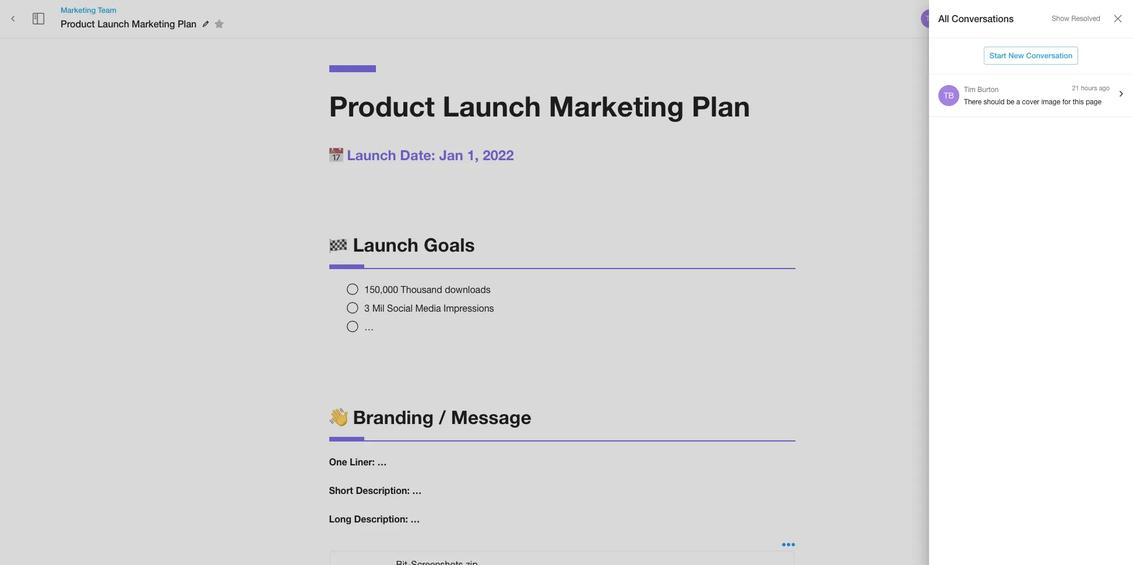 Task type: vqa. For each thing, say whether or not it's contained in the screenshot.
All Conversations
yes



Task type: locate. For each thing, give the bounding box(es) containing it.
0 horizontal spatial plan
[[178, 18, 197, 29]]

description:
[[356, 485, 410, 496], [354, 514, 408, 525]]

branding
[[353, 407, 434, 429]]

marketing team
[[61, 5, 117, 15]]

2 vertical spatial marketing
[[549, 89, 684, 122]]

1 horizontal spatial plan
[[692, 89, 751, 122]]

0 vertical spatial tb
[[926, 15, 935, 23]]

team
[[98, 5, 117, 15]]

all
[[939, 13, 950, 24]]

3 mil social media impressions
[[365, 303, 494, 314]]

1 horizontal spatial product
[[329, 89, 435, 122]]

product launch marketing plan
[[61, 18, 197, 29], [329, 89, 751, 122]]

👋 branding / message
[[329, 407, 532, 429]]

1 horizontal spatial tb
[[944, 91, 955, 100]]

description: down short description: …
[[354, 514, 408, 525]]

📅 launch date: jan 1, 2022
[[329, 147, 514, 163]]

there
[[965, 98, 982, 106]]

0 horizontal spatial product
[[61, 18, 95, 29]]

ago
[[1100, 84, 1110, 91]]

👋
[[329, 407, 348, 429]]

more button
[[1074, 10, 1111, 28]]

start new conversation
[[990, 51, 1073, 60]]

21
[[1073, 84, 1080, 91]]

0 vertical spatial marketing
[[61, 5, 96, 15]]

be
[[1007, 98, 1015, 106]]

description: up long description: …
[[356, 485, 410, 496]]

marketing team link
[[61, 5, 228, 15]]

150,000 thousand downloads
[[365, 285, 491, 295]]

plan
[[178, 18, 197, 29], [692, 89, 751, 122]]

tb left 'tim'
[[944, 91, 955, 100]]

resolved
[[1072, 15, 1101, 23]]

product
[[61, 18, 95, 29], [329, 89, 435, 122]]

new
[[1009, 51, 1025, 60]]

cover
[[1023, 98, 1040, 106]]

tb inside button
[[926, 15, 935, 23]]

0 horizontal spatial tb
[[926, 15, 935, 23]]

launch
[[97, 18, 129, 29], [443, 89, 541, 122], [347, 147, 396, 163], [353, 234, 419, 256]]

0 horizontal spatial product launch marketing plan
[[61, 18, 197, 29]]

0 vertical spatial plan
[[178, 18, 197, 29]]

1 vertical spatial marketing
[[132, 18, 175, 29]]

mil
[[372, 303, 385, 314]]

this
[[1073, 98, 1085, 106]]

0 vertical spatial product
[[61, 18, 95, 29]]

150,000
[[365, 285, 398, 295]]

short description: …
[[329, 485, 422, 496]]

1 horizontal spatial product launch marketing plan
[[329, 89, 751, 122]]

long description: …
[[329, 514, 420, 525]]

2022
[[483, 147, 514, 163]]

tb left all
[[926, 15, 935, 23]]

marketing
[[61, 5, 96, 15], [132, 18, 175, 29], [549, 89, 684, 122]]

one liner: …
[[329, 457, 387, 468]]

… down short description: …
[[411, 514, 420, 525]]

all conversations
[[939, 13, 1014, 24]]

tb
[[926, 15, 935, 23], [944, 91, 955, 100]]

liner:
[[350, 457, 375, 468]]

1 vertical spatial description:
[[354, 514, 408, 525]]

start new conversation button
[[984, 47, 1079, 65]]

… for long description: …
[[411, 514, 420, 525]]

21 hours ago
[[1073, 84, 1110, 91]]

2 horizontal spatial marketing
[[549, 89, 684, 122]]

date:
[[400, 147, 436, 163]]

show resolved
[[1052, 15, 1101, 23]]

…
[[365, 322, 374, 332], [378, 457, 387, 468], [413, 485, 422, 496], [411, 514, 420, 525]]

… up long description: …
[[413, 485, 422, 496]]

0 vertical spatial product launch marketing plan
[[61, 18, 197, 29]]

hours
[[1082, 84, 1098, 91]]

description: for long
[[354, 514, 408, 525]]

start
[[990, 51, 1007, 60]]

… right liner:
[[378, 457, 387, 468]]

0 vertical spatial description:
[[356, 485, 410, 496]]

tim burton
[[965, 86, 999, 94]]

description: for short
[[356, 485, 410, 496]]



Task type: describe. For each thing, give the bounding box(es) containing it.
1 vertical spatial product launch marketing plan
[[329, 89, 751, 122]]

favorite image
[[212, 17, 226, 31]]

conversations
[[952, 13, 1014, 24]]

should
[[984, 98, 1005, 106]]

page
[[1086, 98, 1102, 106]]

🏁
[[329, 234, 348, 256]]

0 horizontal spatial marketing
[[61, 5, 96, 15]]

goals
[[424, 234, 475, 256]]

1,
[[467, 147, 479, 163]]

show
[[1052, 15, 1070, 23]]

image
[[1042, 98, 1061, 106]]

long
[[329, 514, 352, 525]]

downloads
[[445, 285, 491, 295]]

launch up 150,000
[[353, 234, 419, 256]]

message
[[451, 407, 532, 429]]

a
[[1017, 98, 1021, 106]]

3
[[365, 303, 370, 314]]

… for short description: …
[[413, 485, 422, 496]]

launch up "2022"
[[443, 89, 541, 122]]

for
[[1063, 98, 1071, 106]]

launch down the team
[[97, 18, 129, 29]]

1 horizontal spatial marketing
[[132, 18, 175, 29]]

more
[[1083, 14, 1101, 23]]

1 vertical spatial plan
[[692, 89, 751, 122]]

📅
[[329, 147, 343, 163]]

social
[[387, 303, 413, 314]]

… down the 3
[[365, 322, 374, 332]]

tb button
[[920, 8, 942, 30]]

🏁 launch goals
[[329, 234, 475, 256]]

/
[[439, 407, 446, 429]]

impressions
[[444, 303, 494, 314]]

short
[[329, 485, 353, 496]]

jan
[[439, 147, 464, 163]]

burton
[[978, 86, 999, 94]]

… for one liner: …
[[378, 457, 387, 468]]

there should be a cover image for this page
[[965, 98, 1102, 106]]

1 vertical spatial product
[[329, 89, 435, 122]]

one
[[329, 457, 347, 468]]

1 vertical spatial tb
[[944, 91, 955, 100]]

launch right 📅
[[347, 147, 396, 163]]

tim
[[965, 86, 976, 94]]

thousand
[[401, 285, 442, 295]]

conversation
[[1027, 51, 1073, 60]]

media
[[415, 303, 441, 314]]



